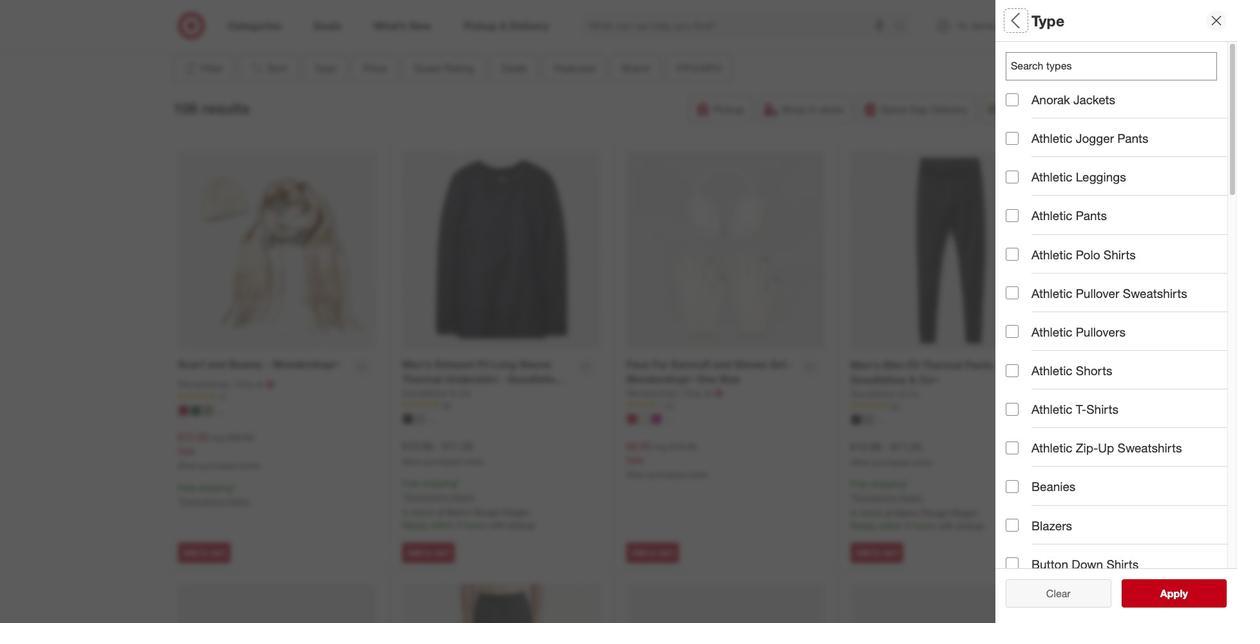 Task type: vqa. For each thing, say whether or not it's contained in the screenshot.
the left apply.
yes



Task type: describe. For each thing, give the bounding box(es) containing it.
0 horizontal spatial deals
[[501, 62, 527, 75]]

to for men's slim fit thermal pants - goodfellow & co™
[[873, 548, 881, 558]]

& inside men's slim fit thermal pants - goodfellow & co™
[[910, 374, 917, 387]]

- inside faux fur earmuff and gloves set - wondershop™ one size
[[789, 358, 794, 371]]

fpo/apo button inside all filters dialog
[[1006, 313, 1238, 358]]

price inside all filters dialog
[[1006, 100, 1036, 115]]

delivery
[[931, 103, 968, 116]]

shipping button
[[982, 95, 1055, 124]]

online inside $9.00 reg $15.00 sale when purchased online
[[688, 470, 708, 480]]

search button
[[889, 12, 920, 43]]

Athletic Leggings checkbox
[[1006, 171, 1019, 184]]

fur
[[653, 358, 668, 371]]

size
[[720, 373, 740, 386]]

jogger
[[1076, 131, 1115, 146]]

deals inside all filters dialog
[[1006, 191, 1039, 205]]

clear button
[[1006, 580, 1112, 608]]

add to cart for scarf and beanie - wondershop™
[[184, 548, 225, 558]]

filters
[[1028, 11, 1068, 29]]

with for co™
[[938, 521, 955, 532]]

button
[[1032, 557, 1069, 572]]

0 horizontal spatial exclusions apply. button
[[181, 495, 251, 508]]

sleeve
[[520, 358, 552, 371]]

and inside faux fur earmuff and gloves set - wondershop™ one size
[[713, 358, 731, 371]]

0 horizontal spatial wondershop™
[[272, 358, 340, 371]]

sale for $9.00
[[627, 455, 644, 466]]

polo
[[1076, 247, 1101, 262]]

pullovers
[[1076, 325, 1126, 340]]

Athletic Pants checkbox
[[1006, 209, 1019, 222]]

faux
[[627, 358, 650, 371]]

athletic jogger pants
[[1032, 131, 1149, 146]]

men's slim fit thermal pants - goodfellow & co™ link
[[851, 358, 1020, 388]]

add for faux fur earmuff and gloves set - wondershop™ one size
[[632, 548, 647, 558]]

1 horizontal spatial deals button
[[1006, 177, 1238, 222]]

35
[[442, 401, 451, 410]]

blazers
[[1032, 519, 1073, 533]]

results for 106 results
[[202, 99, 250, 117]]

athletic for athletic pants
[[1032, 208, 1073, 223]]

athletic leggings
[[1032, 170, 1127, 185]]

0 horizontal spatial brand
[[622, 62, 650, 75]]

31 link
[[627, 400, 825, 411]]

wondershop only at ¬ for earmuff
[[627, 387, 723, 400]]

out
[[1075, 369, 1093, 384]]

type inside all filters dialog
[[1006, 55, 1033, 70]]

leggings
[[1076, 170, 1127, 185]]

ready for men's slim fit thermal pants - goodfellow & co™
[[851, 521, 877, 532]]

athletic pullover sweatshirts
[[1032, 286, 1188, 301]]

1 horizontal spatial type button
[[1006, 42, 1238, 87]]

of
[[1097, 369, 1107, 384]]

long
[[492, 358, 517, 371]]

results for see results
[[1169, 588, 1202, 601]]

$9.00 reg $15.00 sale when purchased online
[[627, 440, 708, 480]]

fit for thermal
[[907, 359, 920, 372]]

beanies
[[1032, 480, 1076, 495]]

Athletic Polo Shirts checkbox
[[1006, 248, 1019, 261]]

free for goodfellow
[[851, 479, 869, 490]]

exclusions inside free shipping * * exclusions apply.
[[181, 496, 224, 507]]

shop
[[782, 103, 806, 116]]

35 link
[[402, 400, 601, 411]]

fpo/apo inside all filters dialog
[[1006, 326, 1062, 341]]

apply. for undershirt
[[451, 492, 475, 503]]

Athletic T-Shirts checkbox
[[1006, 403, 1019, 416]]

faux fur earmuff and gloves set - wondershop™ one size
[[627, 358, 794, 386]]

co™ inside men's relaxed fit long sleeve thermal undershirt - goodfellow & co™
[[412, 388, 432, 401]]

0 vertical spatial rating
[[444, 62, 474, 75]]

¬ for and
[[715, 387, 723, 400]]

& down the slim
[[899, 388, 905, 399]]

to for men's relaxed fit long sleeve thermal undershirt - goodfellow & co™
[[425, 548, 432, 558]]

athletic polo shirts
[[1032, 247, 1136, 262]]

Anorak Jackets checkbox
[[1006, 93, 1019, 106]]

$10.99 - $11.00 when purchased online for undershirt
[[402, 440, 484, 467]]

athletic shorts
[[1032, 364, 1113, 378]]

athletic t-shirts
[[1032, 402, 1119, 417]]

rouge for co™
[[922, 508, 948, 519]]

all
[[1067, 588, 1078, 601]]

only for earmuff
[[684, 388, 702, 399]]

Button Down Shirts checkbox
[[1006, 558, 1019, 571]]

reg for $9.00
[[654, 441, 667, 452]]

brand inside all filters dialog
[[1006, 281, 1041, 296]]

0 horizontal spatial featured
[[554, 62, 595, 75]]

- inside men's slim fit thermal pants - goodfellow & co™
[[996, 359, 1001, 372]]

0 horizontal spatial type button
[[303, 54, 347, 82]]

0 horizontal spatial deals button
[[490, 54, 538, 82]]

0 vertical spatial price button
[[352, 54, 398, 82]]

¬ for -
[[266, 378, 275, 391]]

2 for undershirt
[[457, 520, 462, 531]]

pickup button
[[690, 95, 753, 124]]

featured inside all filters dialog
[[1006, 236, 1058, 250]]

athletic zip-up sweatshirts
[[1032, 441, 1183, 456]]

earmuff
[[671, 358, 710, 371]]

1 horizontal spatial price button
[[1006, 87, 1238, 132]]

all filters
[[1006, 11, 1068, 29]]

filter button
[[173, 54, 233, 82]]

to for faux fur earmuff and gloves set - wondershop™ one size
[[649, 548, 657, 558]]

Blazers checkbox
[[1006, 520, 1019, 532]]

apply
[[1161, 588, 1188, 601]]

free shipping * * exclusions apply. in stock at  baton rouge siegen ready within 2 hours with pickup for undershirt
[[402, 479, 536, 531]]

0 horizontal spatial fpo/apo button
[[666, 54, 733, 82]]

goodfellow & co for undershirt
[[402, 388, 471, 399]]

clear all button
[[1006, 580, 1112, 608]]

t-
[[1076, 402, 1087, 417]]

cart for men's slim fit thermal pants - goodfellow & co™
[[883, 548, 898, 558]]

baton for goodfellow
[[895, 508, 919, 519]]

$20.00
[[227, 433, 254, 444]]

gloves
[[734, 358, 767, 371]]

1 horizontal spatial guest rating button
[[1006, 132, 1238, 177]]

apply. for goodfellow
[[900, 493, 924, 504]]

Beanies checkbox
[[1006, 481, 1019, 494]]

faux fur earmuff and gloves set - wondershop™ one size link
[[627, 358, 795, 387]]

goodfellow & co link for undershirt
[[402, 387, 471, 400]]

0 horizontal spatial guest rating
[[414, 62, 474, 75]]

purchased inside $9.00 reg $15.00 sale when purchased online
[[649, 470, 686, 480]]

2 for goodfellow
[[905, 521, 910, 532]]

33
[[891, 401, 899, 411]]

set
[[770, 358, 786, 371]]

wondershop for faux
[[627, 388, 678, 399]]

apply. inside free shipping * * exclusions apply.
[[227, 496, 251, 507]]

add to cart for faux fur earmuff and gloves set - wondershop™ one size
[[632, 548, 674, 558]]

scarf and beanie - wondershop™ link
[[178, 358, 340, 372]]

when inside $9.00 reg $15.00 sale when purchased online
[[627, 470, 647, 480]]

men's slim fit thermal pants - goodfellow & co™
[[851, 359, 1001, 387]]

see results
[[1147, 588, 1202, 601]]

free inside free shipping * * exclusions apply.
[[178, 483, 196, 494]]

scarf and beanie - wondershop™
[[178, 358, 340, 371]]

undershirt
[[445, 373, 498, 386]]

add to cart button for men's slim fit thermal pants - goodfellow & co™
[[851, 543, 904, 564]]

wondershop™ inside faux fur earmuff and gloves set - wondershop™ one size
[[627, 373, 694, 386]]

type right sort at the left top
[[314, 62, 336, 75]]

cart for scarf and beanie - wondershop™
[[210, 548, 225, 558]]

athletic for athletic jogger pants
[[1032, 131, 1073, 146]]

shipping for undershirt
[[423, 479, 457, 490]]

type inside dialog
[[1032, 11, 1065, 29]]

0 horizontal spatial guest
[[414, 62, 441, 75]]

106 results
[[173, 99, 250, 117]]

see
[[1147, 588, 1166, 601]]

in for men's slim fit thermal pants - goodfellow & co™
[[851, 508, 858, 519]]

pickup
[[713, 103, 745, 116]]

1 horizontal spatial pants
[[1076, 208, 1107, 223]]

all filters dialog
[[996, 0, 1238, 624]]

include
[[1032, 369, 1072, 384]]

hours for &
[[913, 521, 936, 532]]

zip-
[[1076, 441, 1099, 456]]

when inside '$12.00 reg $20.00 sale when purchased online'
[[178, 461, 198, 471]]

include out of stock
[[1032, 369, 1140, 384]]

button down shirts
[[1032, 557, 1139, 572]]

purchased down 33
[[873, 458, 910, 468]]

free shipping * * exclusions apply. in stock at  baton rouge siegen ready within 2 hours with pickup for goodfellow
[[851, 479, 984, 532]]

$15.00
[[670, 441, 697, 452]]

Athletic Zip-Up Sweatshirts checkbox
[[1006, 442, 1019, 455]]

$11.00 for undershirt
[[443, 440, 474, 453]]

stock for men's relaxed fit long sleeve thermal undershirt - goodfellow & co™
[[412, 507, 434, 518]]

$12.00 reg $20.00 sale when purchased online
[[178, 431, 260, 471]]

1 vertical spatial brand button
[[1006, 267, 1238, 313]]

sort
[[267, 62, 287, 75]]

athletic pants
[[1032, 208, 1107, 223]]

slim
[[883, 359, 904, 372]]

pullover
[[1076, 286, 1120, 301]]

all
[[1006, 11, 1024, 29]]

Athletic Jogger Pants checkbox
[[1006, 132, 1019, 145]]

$12.00
[[178, 431, 209, 444]]

anorak
[[1032, 92, 1070, 107]]

see results button
[[1122, 580, 1227, 608]]

sale for $12.00
[[178, 446, 196, 457]]

same day delivery button
[[857, 95, 977, 124]]

0 vertical spatial fpo/apo
[[677, 62, 722, 75]]

free shipping * * exclusions apply.
[[178, 483, 251, 507]]

exclusions for goodfellow
[[854, 493, 897, 504]]

search
[[889, 20, 920, 33]]

one
[[697, 373, 717, 386]]

clear for clear all
[[1040, 588, 1065, 601]]

purchased inside '$12.00 reg $20.00 sale when purchased online'
[[200, 461, 237, 471]]

scarf
[[178, 358, 204, 371]]

goodfellow up 35
[[402, 388, 448, 399]]

anorak jackets
[[1032, 92, 1116, 107]]

& down 'undershirt'
[[451, 388, 457, 399]]

$9.00
[[627, 440, 652, 453]]

athletic for athletic shorts
[[1032, 364, 1073, 378]]

add for scarf and beanie - wondershop™
[[184, 548, 198, 558]]

clear all
[[1040, 588, 1078, 601]]

0 vertical spatial featured button
[[543, 54, 606, 82]]

jackets
[[1074, 92, 1116, 107]]

exclusions apply. button for men's relaxed fit long sleeve thermal undershirt - goodfellow & co™
[[405, 491, 475, 504]]

goodfellow inside men's relaxed fit long sleeve thermal undershirt - goodfellow & co™
[[508, 373, 564, 386]]

thermal inside men's slim fit thermal pants - goodfellow & co™
[[922, 359, 963, 372]]

beanie
[[229, 358, 263, 371]]

sponsored
[[963, 31, 1001, 41]]



Task type: locate. For each thing, give the bounding box(es) containing it.
1 horizontal spatial deals
[[1006, 191, 1039, 205]]

adult buffalo check plaid faux shearling lined pull-on slipper socks with huggable heel & grippers - wondershop™ red/black image
[[178, 585, 376, 624], [178, 585, 376, 624]]

0 horizontal spatial co
[[459, 388, 471, 399]]

only down one
[[684, 388, 702, 399]]

siegen for men's slim fit thermal pants - goodfellow & co™
[[951, 508, 979, 519]]

4 cart from the left
[[883, 548, 898, 558]]

1 horizontal spatial exclusions
[[405, 492, 449, 503]]

online inside '$12.00 reg $20.00 sale when purchased online'
[[239, 461, 260, 471]]

add to cart button for faux fur earmuff and gloves set - wondershop™ one size
[[627, 543, 680, 564]]

Athletic Pullovers checkbox
[[1006, 326, 1019, 339]]

1 horizontal spatial stock
[[861, 508, 883, 519]]

fpo/apo
[[677, 62, 722, 75], [1006, 326, 1062, 341]]

¬ down size
[[715, 387, 723, 400]]

results
[[202, 99, 250, 117], [1169, 588, 1202, 601]]

0 horizontal spatial wondershop link
[[178, 378, 233, 391]]

sweatshirts right "up"
[[1118, 441, 1183, 456]]

2 to from the left
[[425, 548, 432, 558]]

athletic left t-
[[1032, 402, 1073, 417]]

What can we help you find? suggestions appear below search field
[[581, 12, 898, 40]]

shirts for athletic t-shirts
[[1087, 402, 1119, 417]]

goodfellow & co for goodfellow
[[851, 388, 919, 399]]

men's inside men's relaxed fit long sleeve thermal undershirt - goodfellow & co™
[[402, 358, 432, 371]]

0 horizontal spatial results
[[202, 99, 250, 117]]

shipping inside free shipping * * exclusions apply.
[[198, 483, 233, 494]]

1 horizontal spatial featured button
[[1006, 222, 1238, 267]]

0 vertical spatial guest rating
[[414, 62, 474, 75]]

purchased
[[424, 457, 461, 467], [873, 458, 910, 468], [200, 461, 237, 471], [649, 470, 686, 480]]

fit up 'undershirt'
[[477, 358, 489, 371]]

brand button up pullovers
[[1006, 267, 1238, 313]]

men's for men's relaxed fit long sleeve thermal undershirt - goodfellow & co™
[[402, 358, 432, 371]]

1 add to cart button from the left
[[178, 543, 231, 564]]

athletic left zip-
[[1032, 441, 1073, 456]]

1 add from the left
[[184, 548, 198, 558]]

exclusions
[[405, 492, 449, 503], [854, 493, 897, 504], [181, 496, 224, 507]]

wondershop up 11
[[178, 379, 229, 390]]

2 add from the left
[[408, 548, 423, 558]]

results right see
[[1169, 588, 1202, 601]]

0 horizontal spatial rating
[[444, 62, 474, 75]]

0 horizontal spatial in
[[402, 507, 410, 518]]

with
[[489, 520, 506, 531], [938, 521, 955, 532]]

$10.99
[[402, 440, 433, 453], [851, 441, 882, 454]]

only
[[235, 379, 254, 390], [684, 388, 702, 399]]

0 horizontal spatial rouge
[[473, 507, 500, 518]]

goodfellow & co link up 35
[[402, 387, 471, 400]]

wondershop link up 11
[[178, 378, 233, 391]]

0 horizontal spatial free
[[178, 483, 196, 494]]

fit inside men's relaxed fit long sleeve thermal undershirt - goodfellow & co™
[[477, 358, 489, 371]]

0 vertical spatial results
[[202, 99, 250, 117]]

0 horizontal spatial brand button
[[611, 54, 661, 82]]

goodfellow down the slim
[[851, 374, 907, 387]]

1 horizontal spatial thermal
[[922, 359, 963, 372]]

men's relaxed fit long sleeve thermal undershirt - goodfellow & co™
[[402, 358, 564, 401]]

within
[[430, 520, 454, 531], [879, 521, 903, 532]]

0 horizontal spatial stock
[[412, 507, 434, 518]]

with for goodfellow
[[489, 520, 506, 531]]

rouge for goodfellow
[[473, 507, 500, 518]]

4 add from the left
[[857, 548, 871, 558]]

reg for $12.00
[[211, 433, 224, 444]]

$10.99 - $11.00 when purchased online for goodfellow
[[851, 441, 933, 468]]

clear left all
[[1040, 588, 1065, 601]]

add to cart
[[184, 548, 225, 558], [408, 548, 449, 558], [632, 548, 674, 558], [857, 548, 898, 558]]

0 horizontal spatial guest rating button
[[403, 54, 485, 82]]

1 horizontal spatial price
[[1006, 100, 1036, 115]]

apply button
[[1122, 580, 1227, 608]]

shirts for button down shirts
[[1107, 557, 1139, 572]]

men's inside men's slim fit thermal pants - goodfellow & co™
[[851, 359, 880, 372]]

within for men's relaxed fit long sleeve thermal undershirt - goodfellow & co™
[[430, 520, 454, 531]]

1 horizontal spatial $10.99 - $11.00 when purchased online
[[851, 441, 933, 468]]

men's for men's slim fit thermal pants - goodfellow & co™
[[851, 359, 880, 372]]

advertisement region
[[227, 0, 1001, 30]]

free shipping * * exclusions apply. in stock at  baton rouge siegen ready within 2 hours with pickup
[[402, 479, 536, 531], [851, 479, 984, 532]]

goodfellow inside men's slim fit thermal pants - goodfellow & co™
[[851, 374, 907, 387]]

1 horizontal spatial fpo/apo
[[1006, 326, 1062, 341]]

wondershop only at ¬
[[178, 378, 275, 391], [627, 387, 723, 400]]

goodfellow
[[508, 373, 564, 386], [851, 374, 907, 387], [402, 388, 448, 399], [851, 388, 897, 399]]

ready
[[402, 520, 428, 531], [851, 521, 877, 532]]

fpo/apo button
[[666, 54, 733, 82], [1006, 313, 1238, 358]]

fit inside men's slim fit thermal pants - goodfellow & co™
[[907, 359, 920, 372]]

stock
[[1111, 369, 1140, 384], [412, 507, 434, 518], [861, 508, 883, 519]]

pants up polo on the right of the page
[[1076, 208, 1107, 223]]

shirts right polo on the right of the page
[[1104, 247, 1136, 262]]

athletic right athletic pullover sweatshirts checkbox
[[1032, 286, 1073, 301]]

2
[[457, 520, 462, 531], [905, 521, 910, 532]]

add to cart button for men's relaxed fit long sleeve thermal undershirt - goodfellow & co™
[[402, 543, 455, 564]]

results inside see results button
[[1169, 588, 1202, 601]]

shipping for goodfellow
[[871, 479, 906, 490]]

1 and from the left
[[207, 358, 226, 371]]

wondershop link
[[178, 378, 233, 391], [627, 387, 681, 400]]

athletic right athletic pants checkbox on the right
[[1032, 208, 1073, 223]]

1 vertical spatial sweatshirts
[[1118, 441, 1183, 456]]

1 vertical spatial results
[[1169, 588, 1202, 601]]

guest inside all filters dialog
[[1006, 145, 1041, 160]]

add for men's slim fit thermal pants - goodfellow & co™
[[857, 548, 871, 558]]

co for goodfellow
[[908, 388, 919, 399]]

goodfellow down sleeve
[[508, 373, 564, 386]]

pants
[[1118, 131, 1149, 146], [1076, 208, 1107, 223], [966, 359, 994, 372]]

goodfellow & co up 33
[[851, 388, 919, 399]]

1 clear from the left
[[1040, 588, 1065, 601]]

store
[[820, 103, 844, 116]]

purchased down $15.00 at the right of the page
[[649, 470, 686, 480]]

1 horizontal spatial co
[[908, 388, 919, 399]]

sale down the $12.00
[[178, 446, 196, 457]]

online down the 35 link
[[463, 457, 484, 467]]

0 vertical spatial pants
[[1118, 131, 1149, 146]]

pickup
[[509, 520, 536, 531], [957, 521, 984, 532]]

& up 33 link
[[910, 374, 917, 387]]

wondershop link for fur
[[627, 387, 681, 400]]

sale down $9.00
[[627, 455, 644, 466]]

0 vertical spatial co™
[[919, 374, 939, 387]]

3 athletic from the top
[[1032, 208, 1073, 223]]

3 to from the left
[[649, 548, 657, 558]]

wondershop for scarf
[[178, 379, 229, 390]]

0 horizontal spatial $11.00
[[443, 440, 474, 453]]

only down beanie in the left of the page
[[235, 379, 254, 390]]

1 vertical spatial pants
[[1076, 208, 1107, 223]]

2 horizontal spatial exclusions
[[854, 493, 897, 504]]

co down 'undershirt'
[[459, 388, 471, 399]]

1 vertical spatial guest rating button
[[1006, 132, 1238, 177]]

purchased down 35
[[424, 457, 461, 467]]

men's flannel pajama pants - goodfellow & co™ image
[[402, 585, 601, 624], [402, 585, 601, 624]]

fpo/apo up athletic shorts option
[[1006, 326, 1062, 341]]

2 and from the left
[[713, 358, 731, 371]]

1 horizontal spatial shipping
[[423, 479, 457, 490]]

1 horizontal spatial siegen
[[951, 508, 979, 519]]

0 horizontal spatial ¬
[[266, 378, 275, 391]]

type button
[[1006, 42, 1238, 87], [303, 54, 347, 82]]

2 cart from the left
[[434, 548, 449, 558]]

brand button down advertisement region
[[611, 54, 661, 82]]

type right "all" at top right
[[1032, 11, 1065, 29]]

men's slim fit thermal pants - goodfellow & co™ image
[[851, 152, 1050, 351], [851, 152, 1050, 351]]

price
[[363, 62, 387, 75], [1006, 100, 1036, 115]]

0 vertical spatial deals
[[501, 62, 527, 75]]

reg right $9.00
[[654, 441, 667, 452]]

clear inside type dialog
[[1047, 588, 1071, 601]]

1 horizontal spatial wondershop only at ¬
[[627, 387, 723, 400]]

athletic left polo on the right of the page
[[1032, 247, 1073, 262]]

and up size
[[713, 358, 731, 371]]

pants inside men's slim fit thermal pants - goodfellow & co™
[[966, 359, 994, 372]]

clear for clear
[[1047, 588, 1071, 601]]

1 vertical spatial thermal
[[402, 373, 443, 386]]

sweatshirts
[[1123, 286, 1188, 301], [1118, 441, 1183, 456]]

to for scarf and beanie - wondershop™
[[201, 548, 208, 558]]

brand
[[622, 62, 650, 75], [1006, 281, 1041, 296]]

in
[[402, 507, 410, 518], [851, 508, 858, 519]]

1 horizontal spatial goodfellow & co
[[851, 388, 919, 399]]

1 to from the left
[[201, 548, 208, 558]]

co™ left 35
[[412, 388, 432, 401]]

co
[[459, 388, 471, 399], [908, 388, 919, 399]]

$10.99 for men's slim fit thermal pants - goodfellow & co™
[[851, 441, 882, 454]]

featured
[[554, 62, 595, 75], [1006, 236, 1058, 250]]

ready for men's relaxed fit long sleeve thermal undershirt - goodfellow & co™
[[402, 520, 428, 531]]

1 vertical spatial wondershop™
[[627, 373, 694, 386]]

1 cart from the left
[[210, 548, 225, 558]]

1 add to cart from the left
[[184, 548, 225, 558]]

siegen for men's relaxed fit long sleeve thermal undershirt - goodfellow & co™
[[502, 507, 530, 518]]

clear down button
[[1047, 588, 1071, 601]]

Athletic Shorts checkbox
[[1006, 365, 1019, 377]]

33 link
[[851, 401, 1050, 412]]

0 horizontal spatial wondershop
[[178, 379, 229, 390]]

brand down athletic polo shirts option
[[1006, 281, 1041, 296]]

$10.99 - $11.00 when purchased online
[[402, 440, 484, 467], [851, 441, 933, 468]]

add
[[184, 548, 198, 558], [408, 548, 423, 558], [632, 548, 647, 558], [857, 548, 871, 558]]

fit for long
[[477, 358, 489, 371]]

pants right 'jogger'
[[1118, 131, 1149, 146]]

6 athletic from the top
[[1032, 325, 1073, 340]]

0 horizontal spatial men's
[[402, 358, 432, 371]]

$11.00 down 33
[[891, 441, 922, 454]]

0 horizontal spatial siegen
[[502, 507, 530, 518]]

none text field inside type dialog
[[1006, 52, 1218, 81]]

0 horizontal spatial ready
[[402, 520, 428, 531]]

0 horizontal spatial price
[[363, 62, 387, 75]]

0 vertical spatial featured
[[554, 62, 595, 75]]

exclusions for undershirt
[[405, 492, 449, 503]]

shop in store
[[782, 103, 844, 116]]

2 add to cart from the left
[[408, 548, 449, 558]]

same
[[881, 103, 908, 116]]

co for undershirt
[[459, 388, 471, 399]]

0 vertical spatial deals button
[[490, 54, 538, 82]]

1 horizontal spatial with
[[938, 521, 955, 532]]

men's relaxed fit long sleeve thermal undershirt - goodfellow & co™ link
[[402, 358, 570, 401]]

add to cart for men's relaxed fit long sleeve thermal undershirt - goodfellow & co™
[[408, 548, 449, 558]]

4 add to cart button from the left
[[851, 543, 904, 564]]

0 horizontal spatial fit
[[477, 358, 489, 371]]

shirts down of at the right bottom of page
[[1087, 402, 1119, 417]]

¬ down scarf and beanie - wondershop™ link
[[266, 378, 275, 391]]

1 horizontal spatial hours
[[913, 521, 936, 532]]

fit right the slim
[[907, 359, 920, 372]]

0 horizontal spatial pickup
[[509, 520, 536, 531]]

cart for men's relaxed fit long sleeve thermal undershirt - goodfellow & co™
[[434, 548, 449, 558]]

3 add to cart from the left
[[632, 548, 674, 558]]

sale
[[178, 446, 196, 457], [627, 455, 644, 466]]

0 horizontal spatial wondershop only at ¬
[[178, 378, 275, 391]]

pickup for men's slim fit thermal pants - goodfellow & co™
[[957, 521, 984, 532]]

athletic for athletic t-shirts
[[1032, 402, 1073, 417]]

Athletic Pullover Sweatshirts checkbox
[[1006, 287, 1019, 300]]

wondershop™ down fur
[[627, 373, 694, 386]]

$11.00 down 35
[[443, 440, 474, 453]]

8 athletic from the top
[[1032, 402, 1073, 417]]

4 add to cart from the left
[[857, 548, 898, 558]]

5 athletic from the top
[[1032, 286, 1073, 301]]

rouge
[[473, 507, 500, 518], [922, 508, 948, 519]]

athletic for athletic pullovers
[[1032, 325, 1073, 340]]

within for men's slim fit thermal pants - goodfellow & co™
[[879, 521, 903, 532]]

co™ inside men's slim fit thermal pants - goodfellow & co™
[[919, 374, 939, 387]]

shipping
[[1006, 103, 1046, 116]]

rating inside all filters dialog
[[1044, 145, 1082, 160]]

1 vertical spatial brand
[[1006, 281, 1041, 296]]

athletic right athletic pullovers checkbox
[[1032, 325, 1073, 340]]

0 vertical spatial fpo/apo button
[[666, 54, 733, 82]]

faux fur earmuff and gloves set - wondershop™ one size image
[[627, 152, 825, 350], [627, 152, 825, 350]]

goodfellow & co up 35
[[402, 388, 471, 399]]

0 vertical spatial brand
[[622, 62, 650, 75]]

1 athletic from the top
[[1032, 131, 1073, 146]]

reg left the '$20.00'
[[211, 433, 224, 444]]

0 horizontal spatial with
[[489, 520, 506, 531]]

co down men's slim fit thermal pants - goodfellow & co™
[[908, 388, 919, 399]]

1 vertical spatial deals button
[[1006, 177, 1238, 222]]

-
[[265, 358, 270, 371], [789, 358, 794, 371], [996, 359, 1001, 372], [501, 373, 505, 386], [436, 440, 440, 453], [885, 441, 889, 454]]

goodfellow up 33
[[851, 388, 897, 399]]

type button right sort at the left top
[[303, 54, 347, 82]]

athletic for athletic zip-up sweatshirts
[[1032, 441, 1073, 456]]

4 to from the left
[[873, 548, 881, 558]]

2 horizontal spatial free
[[851, 479, 869, 490]]

Include out of stock checkbox
[[1006, 370, 1019, 383]]

type up 'anorak jackets' checkbox
[[1006, 55, 1033, 70]]

1 vertical spatial rating
[[1044, 145, 1082, 160]]

goodfellow & co link up 33
[[851, 388, 919, 401]]

thermal down relaxed
[[402, 373, 443, 386]]

purchased up free shipping * * exclusions apply.
[[200, 461, 237, 471]]

1 vertical spatial price button
[[1006, 87, 1238, 132]]

7 athletic from the top
[[1032, 364, 1073, 378]]

athletic for athletic leggings
[[1032, 170, 1073, 185]]

1 horizontal spatial free shipping * * exclusions apply. in stock at  baton rouge siegen ready within 2 hours with pickup
[[851, 479, 984, 532]]

wondershop only at ¬ up 31
[[627, 387, 723, 400]]

0 horizontal spatial reg
[[211, 433, 224, 444]]

athletic for athletic pullover sweatshirts
[[1032, 286, 1073, 301]]

shorts
[[1076, 364, 1113, 378]]

in for men's relaxed fit long sleeve thermal undershirt - goodfellow & co™
[[402, 507, 410, 518]]

1 horizontal spatial wondershop link
[[627, 387, 681, 400]]

down
[[1072, 557, 1104, 572]]

& left 35
[[402, 388, 409, 401]]

wondershop only at ¬ for beanie
[[178, 378, 275, 391]]

adult tartan plaid faux shearling lined pull-on slipper socks with huggable heel & grippers - wondershop™ ivory/black image
[[627, 585, 825, 624], [627, 585, 825, 624]]

shirts right down
[[1107, 557, 1139, 572]]

adult fluffy faux shearling pull-on slipper socks with huggable heel & grippers - wondershop™ ivory image
[[851, 585, 1050, 624], [851, 585, 1050, 624]]

- inside men's relaxed fit long sleeve thermal undershirt - goodfellow & co™
[[501, 373, 505, 386]]

None text field
[[1006, 52, 1218, 81]]

online down the '$20.00'
[[239, 461, 260, 471]]

11
[[218, 392, 226, 402]]

wondershop™
[[272, 358, 340, 371], [627, 373, 694, 386]]

2 athletic from the top
[[1032, 170, 1073, 185]]

free for undershirt
[[402, 479, 420, 490]]

men's left relaxed
[[402, 358, 432, 371]]

apply.
[[451, 492, 475, 503], [900, 493, 924, 504], [227, 496, 251, 507]]

shirts
[[1104, 247, 1136, 262], [1087, 402, 1119, 417], [1107, 557, 1139, 572]]

wondershop up 31
[[627, 388, 678, 399]]

stock for men's slim fit thermal pants - goodfellow & co™
[[861, 508, 883, 519]]

1 horizontal spatial wondershop™
[[627, 373, 694, 386]]

athletic down anorak
[[1032, 131, 1073, 146]]

men's left the slim
[[851, 359, 880, 372]]

1 vertical spatial guest rating
[[1006, 145, 1082, 160]]

athletic right athletic leggings 'option'
[[1032, 170, 1073, 185]]

cart for faux fur earmuff and gloves set - wondershop™ one size
[[659, 548, 674, 558]]

2 add to cart button from the left
[[402, 543, 455, 564]]

1 horizontal spatial guest
[[1006, 145, 1041, 160]]

sale inside $9.00 reg $15.00 sale when purchased online
[[627, 455, 644, 466]]

1 horizontal spatial goodfellow & co link
[[851, 388, 919, 401]]

goodfellow & co link
[[402, 387, 471, 400], [851, 388, 919, 401]]

day
[[910, 103, 928, 116]]

reg inside $9.00 reg $15.00 sale when purchased online
[[654, 441, 667, 452]]

clear inside all filters dialog
[[1040, 588, 1065, 601]]

sale inside '$12.00 reg $20.00 sale when purchased online'
[[178, 446, 196, 457]]

up
[[1099, 441, 1115, 456]]

relaxed
[[435, 358, 474, 371]]

online down 33 link
[[912, 458, 933, 468]]

31
[[666, 401, 675, 410]]

0 horizontal spatial $10.99
[[402, 440, 433, 453]]

11 link
[[178, 391, 376, 403]]

1 horizontal spatial 2
[[905, 521, 910, 532]]

same day delivery
[[881, 103, 968, 116]]

0 vertical spatial shirts
[[1104, 247, 1136, 262]]

at
[[256, 379, 264, 390], [705, 388, 712, 399], [437, 507, 444, 518], [885, 508, 893, 519]]

stock inside all filters dialog
[[1111, 369, 1140, 384]]

2 clear from the left
[[1047, 588, 1071, 601]]

and right scarf at the left of the page
[[207, 358, 226, 371]]

type dialog
[[996, 0, 1238, 624]]

3 add to cart button from the left
[[627, 543, 680, 564]]

9 athletic from the top
[[1032, 441, 1073, 456]]

guest rating inside all filters dialog
[[1006, 145, 1082, 160]]

men's relaxed fit long sleeve thermal undershirt - goodfellow & co™ image
[[402, 152, 601, 350], [402, 152, 601, 350]]

fpo/apo up pickup button
[[677, 62, 722, 75]]

$10.99 for men's relaxed fit long sleeve thermal undershirt - goodfellow & co™
[[402, 440, 433, 453]]

goodfellow & co link for goodfellow
[[851, 388, 919, 401]]

brand down advertisement region
[[622, 62, 650, 75]]

guest rating button
[[403, 54, 485, 82], [1006, 132, 1238, 177]]

1 horizontal spatial exclusions apply. button
[[405, 491, 475, 504]]

results right 106
[[202, 99, 250, 117]]

add for men's relaxed fit long sleeve thermal undershirt - goodfellow & co™
[[408, 548, 423, 558]]

0 horizontal spatial sale
[[178, 446, 196, 457]]

$11.00 for goodfellow
[[891, 441, 922, 454]]

hours for -
[[464, 520, 487, 531]]

sort button
[[238, 54, 298, 82]]

fpo/apo button up pickup button
[[666, 54, 733, 82]]

only for beanie
[[235, 379, 254, 390]]

shirts for athletic polo shirts
[[1104, 247, 1136, 262]]

type button up jackets
[[1006, 42, 1238, 87]]

goodfellow & co
[[402, 388, 471, 399], [851, 388, 919, 399]]

1 horizontal spatial wondershop
[[627, 388, 678, 399]]

wondershop™ up 11 link
[[272, 358, 340, 371]]

wondershop link for and
[[178, 378, 233, 391]]

pants left athletic shorts option
[[966, 359, 994, 372]]

in
[[809, 103, 817, 116]]

men's
[[402, 358, 432, 371], [851, 359, 880, 372]]

2 horizontal spatial pants
[[1118, 131, 1149, 146]]

1 horizontal spatial brand button
[[1006, 267, 1238, 313]]

add to cart button for scarf and beanie - wondershop™
[[178, 543, 231, 564]]

2 horizontal spatial apply.
[[900, 493, 924, 504]]

exclusions apply. button for men's slim fit thermal pants - goodfellow & co™
[[854, 492, 924, 505]]

0 vertical spatial guest rating button
[[403, 54, 485, 82]]

0 horizontal spatial goodfellow & co
[[402, 388, 471, 399]]

athletic for athletic polo shirts
[[1032, 247, 1073, 262]]

wondershop only at ¬ up 11
[[178, 378, 275, 391]]

0 vertical spatial thermal
[[922, 359, 963, 372]]

price button
[[352, 54, 398, 82], [1006, 87, 1238, 132]]

clear
[[1040, 588, 1065, 601], [1047, 588, 1071, 601]]

thermal
[[922, 359, 963, 372], [402, 373, 443, 386]]

1 horizontal spatial rouge
[[922, 508, 948, 519]]

add to cart for men's slim fit thermal pants - goodfellow & co™
[[857, 548, 898, 558]]

& inside men's relaxed fit long sleeve thermal undershirt - goodfellow & co™
[[402, 388, 409, 401]]

$10.99 - $11.00 when purchased online down 35
[[402, 440, 484, 467]]

guest
[[414, 62, 441, 75], [1006, 145, 1041, 160]]

¬
[[266, 378, 275, 391], [715, 387, 723, 400]]

0 horizontal spatial apply.
[[227, 496, 251, 507]]

reg inside '$12.00 reg $20.00 sale when purchased online'
[[211, 433, 224, 444]]

0 vertical spatial brand button
[[611, 54, 661, 82]]

3 cart from the left
[[659, 548, 674, 558]]

filter
[[201, 62, 223, 75]]

3 add from the left
[[632, 548, 647, 558]]

online
[[463, 457, 484, 467], [912, 458, 933, 468], [239, 461, 260, 471], [688, 470, 708, 480]]

brand button
[[611, 54, 661, 82], [1006, 267, 1238, 313]]

1 horizontal spatial fit
[[907, 359, 920, 372]]

thermal inside men's relaxed fit long sleeve thermal undershirt - goodfellow & co™
[[402, 373, 443, 386]]

baton for undershirt
[[447, 507, 471, 518]]

shop in store button
[[758, 95, 852, 124]]

$10.99 - $11.00 when purchased online down 33
[[851, 441, 933, 468]]

1 horizontal spatial reg
[[654, 441, 667, 452]]

1 vertical spatial guest
[[1006, 145, 1041, 160]]

$11.00
[[443, 440, 474, 453], [891, 441, 922, 454]]

0 vertical spatial sweatshirts
[[1123, 286, 1188, 301]]

online down $15.00 at the right of the page
[[688, 470, 708, 480]]

thermal up 33 link
[[922, 359, 963, 372]]

1 horizontal spatial ¬
[[715, 387, 723, 400]]

1 vertical spatial fpo/apo button
[[1006, 313, 1238, 358]]

exclusions apply. button
[[405, 491, 475, 504], [854, 492, 924, 505], [181, 495, 251, 508]]

1 horizontal spatial $11.00
[[891, 441, 922, 454]]

4 athletic from the top
[[1032, 247, 1073, 262]]

scarf and beanie - wondershop™ image
[[178, 152, 376, 350], [178, 152, 376, 350]]

sweatshirts right pullover
[[1123, 286, 1188, 301]]

0 horizontal spatial baton
[[447, 507, 471, 518]]

2 horizontal spatial shipping
[[871, 479, 906, 490]]

fpo/apo button down athletic pullover sweatshirts
[[1006, 313, 1238, 358]]

wondershop link up 31
[[627, 387, 681, 400]]

co™ up 33 link
[[919, 374, 939, 387]]

106
[[173, 99, 198, 117]]

2 horizontal spatial stock
[[1111, 369, 1140, 384]]

1 vertical spatial featured
[[1006, 236, 1058, 250]]

guest rating
[[414, 62, 474, 75], [1006, 145, 1082, 160]]

1 horizontal spatial rating
[[1044, 145, 1082, 160]]

rating
[[444, 62, 474, 75], [1044, 145, 1082, 160]]

pickup for men's relaxed fit long sleeve thermal undershirt - goodfellow & co™
[[509, 520, 536, 531]]

baton
[[447, 507, 471, 518], [895, 508, 919, 519]]

deals
[[501, 62, 527, 75], [1006, 191, 1039, 205]]

athletic pullovers
[[1032, 325, 1126, 340]]

athletic left out
[[1032, 364, 1073, 378]]



